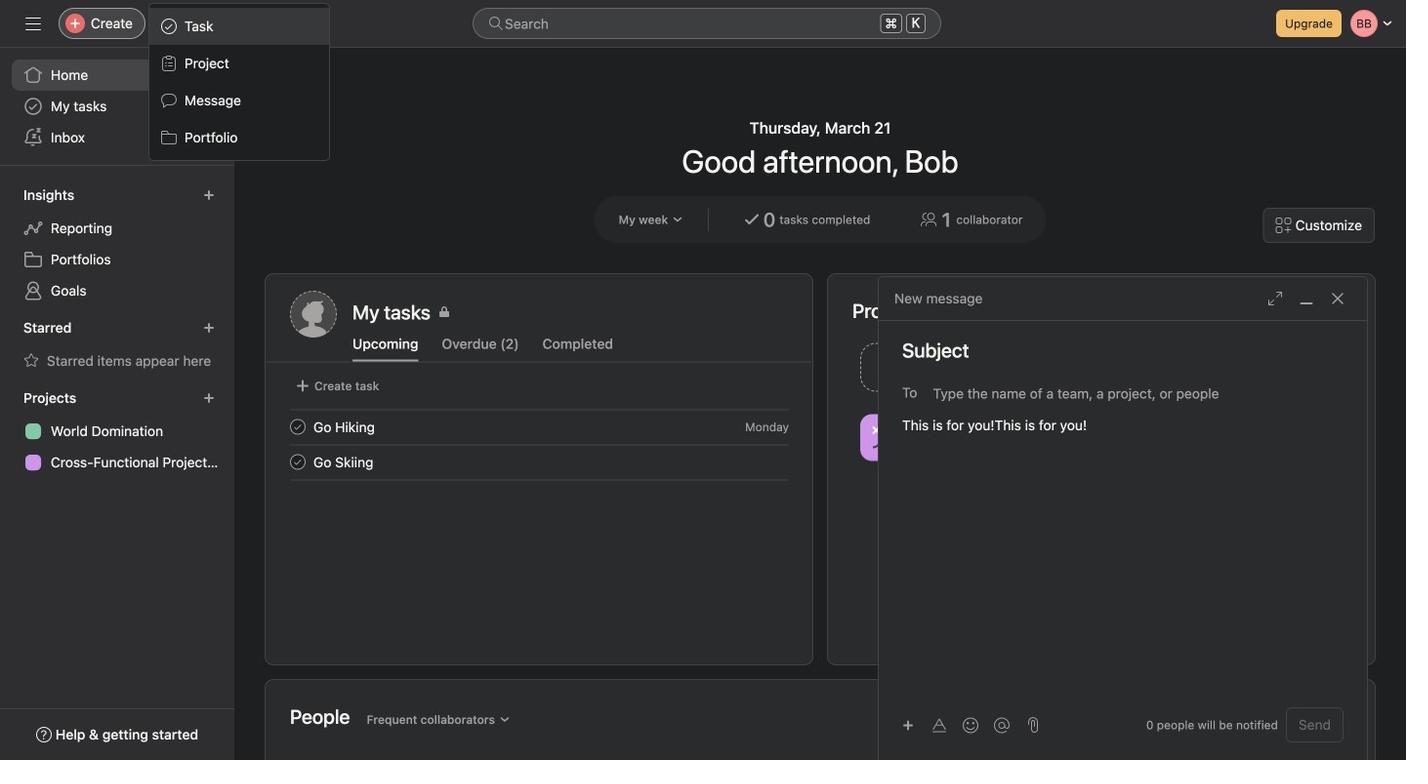 Task type: locate. For each thing, give the bounding box(es) containing it.
None field
[[473, 8, 942, 39]]

new project or portfolio image
[[203, 393, 215, 404]]

insights element
[[0, 178, 234, 311]]

add profile photo image
[[290, 291, 337, 338]]

list item
[[853, 338, 1102, 398], [267, 410, 813, 445], [267, 445, 813, 480]]

expand popout to full screen image
[[1268, 291, 1283, 307]]

line_and_symbols image
[[872, 426, 896, 450]]

minimize image
[[1299, 291, 1315, 307]]

Add subject text field
[[879, 337, 1367, 364]]

close image
[[1330, 291, 1346, 307]]

starred element
[[0, 311, 234, 381]]

menu item
[[149, 8, 329, 45]]

new insights image
[[203, 189, 215, 201]]

dialog
[[879, 277, 1367, 761]]

toolbar
[[895, 712, 1020, 740]]

insert an object image
[[902, 720, 914, 732]]

Mark complete checkbox
[[286, 451, 310, 474]]

Search tasks, projects, and more text field
[[473, 8, 942, 39]]



Task type: vqa. For each thing, say whether or not it's contained in the screenshot.
1st My from the top
no



Task type: describe. For each thing, give the bounding box(es) containing it.
add items to starred image
[[203, 322, 215, 334]]

mark complete image
[[286, 451, 310, 474]]

Type the name of a team, a project, or people text field
[[933, 382, 1333, 405]]

Mark complete checkbox
[[286, 416, 310, 439]]

mark complete image
[[286, 416, 310, 439]]

at mention image
[[994, 718, 1010, 734]]

hide sidebar image
[[25, 16, 41, 31]]

projects element
[[0, 381, 234, 482]]

global element
[[0, 48, 234, 165]]



